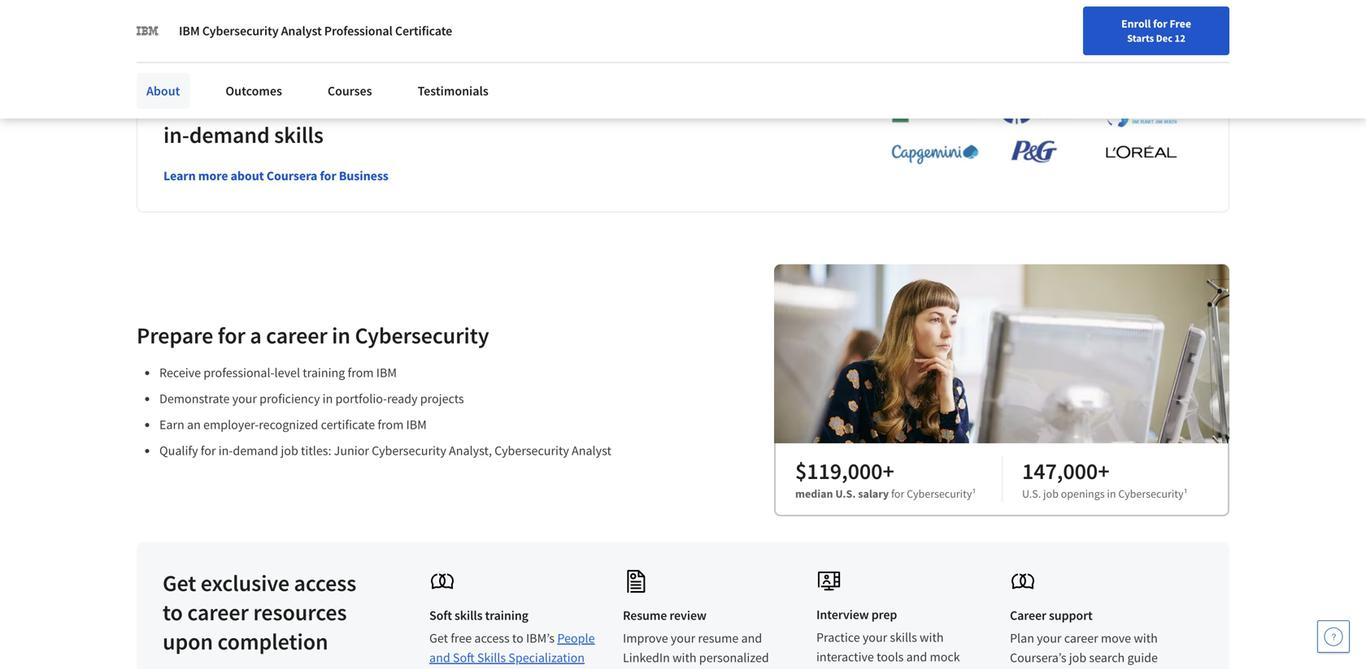 Task type: describe. For each thing, give the bounding box(es) containing it.
¹ for 147,000
[[1183, 487, 1188, 502]]

12
[[1175, 32, 1185, 45]]

more
[[198, 168, 228, 184]]

at
[[359, 92, 379, 120]]

demonstrate
[[159, 391, 230, 407]]

and inside resume review improve your resume and linkedin with personalized feedback
[[741, 631, 762, 647]]

business
[[339, 168, 388, 184]]

people
[[557, 631, 595, 647]]

career support plan your career move with coursera's job search guide
[[1010, 608, 1158, 667]]

cybersecurity up ready
[[355, 321, 489, 350]]

with inside interview prep practice your skills with interactive tools and mock interviews
[[920, 630, 944, 646]]

are
[[530, 92, 562, 120]]

prepare for a career in cybersecurity
[[137, 321, 489, 350]]

coursera
[[267, 168, 317, 184]]

soft skills training
[[429, 608, 528, 624]]

earn
[[159, 417, 184, 433]]

u.s. inside "$119,000 + median u.s. salary for cybersecurity ¹"
[[835, 487, 856, 502]]

job inside 147,000 + u.s. job openings in cybersecurity ¹
[[1043, 487, 1059, 502]]

your down the professional-
[[232, 391, 257, 407]]

companies
[[421, 92, 526, 120]]

an
[[187, 417, 201, 433]]

show notifications image
[[1146, 20, 1166, 40]]

see how employees at top companies are mastering in-demand skills
[[163, 92, 664, 149]]

interviews
[[816, 669, 873, 670]]

mastering
[[566, 92, 664, 120]]

people and soft skills specialization link
[[429, 631, 595, 667]]

portfolio-
[[335, 391, 387, 407]]

your for resume review improve your resume and linkedin with personalized feedback
[[671, 631, 695, 647]]

outcomes link
[[216, 73, 292, 109]]

courses link
[[318, 73, 382, 109]]

dec
[[1156, 32, 1173, 45]]

prepare
[[137, 321, 213, 350]]

get free access to ibm's
[[429, 631, 557, 647]]

1 horizontal spatial ibm
[[376, 365, 397, 381]]

testimonials link
[[408, 73, 498, 109]]

search
[[1089, 650, 1125, 667]]

how
[[203, 92, 245, 120]]

improve
[[623, 631, 668, 647]]

coursera's
[[1010, 650, 1066, 667]]

ibm image
[[137, 20, 159, 42]]

earn an employer-recognized certificate from ibm
[[159, 417, 427, 433]]

see
[[163, 92, 199, 120]]

about
[[146, 83, 180, 99]]

linkedin
[[623, 650, 670, 667]]

people and soft skills specialization
[[429, 631, 595, 667]]

coursera enterprise logos image
[[867, 104, 1192, 174]]

with inside career support plan your career move with coursera's job search guide
[[1134, 631, 1158, 647]]

enroll
[[1121, 16, 1151, 31]]

support
[[1049, 608, 1093, 624]]

level
[[274, 365, 300, 381]]

cybersecurity right "analyst,"
[[495, 443, 569, 459]]

0 horizontal spatial job
[[281, 443, 298, 459]]

access for free
[[474, 631, 510, 647]]

employees
[[249, 92, 355, 120]]

get for get exclusive access to career resources upon completion
[[163, 570, 196, 598]]

ibm's
[[526, 631, 555, 647]]

junior
[[334, 443, 369, 459]]

resume review improve your resume and linkedin with personalized feedback
[[623, 608, 769, 670]]

employer-
[[203, 417, 259, 433]]

english button
[[1025, 0, 1123, 53]]

receive professional-level training from ibm
[[159, 365, 397, 381]]

ibm cybersecurity analyst professional certificate
[[179, 23, 452, 39]]

guide
[[1127, 650, 1158, 667]]

english
[[1054, 18, 1094, 35]]

0 horizontal spatial soft
[[429, 608, 452, 624]]

demonstrate your proficiency in portfolio-ready projects
[[159, 391, 464, 407]]

salary
[[858, 487, 889, 502]]

courses
[[328, 83, 372, 99]]

specialization
[[508, 650, 585, 667]]

qualify for in-demand job titles: junior cybersecurity analyst, cybersecurity analyst
[[159, 443, 611, 459]]

openings
[[1061, 487, 1105, 502]]

career
[[1010, 608, 1046, 624]]

free
[[1170, 16, 1191, 31]]

0 horizontal spatial from
[[348, 365, 374, 381]]

resume
[[623, 608, 667, 624]]

practice
[[816, 630, 860, 646]]

and inside the people and soft skills specialization
[[429, 650, 450, 667]]

tools
[[877, 650, 904, 666]]

prep
[[871, 607, 897, 624]]

1 vertical spatial training
[[485, 608, 528, 624]]

and inside interview prep practice your skills with interactive tools and mock interviews
[[906, 650, 927, 666]]

professional-
[[203, 365, 274, 381]]

your for career support plan your career move with coursera's job search guide
[[1037, 631, 1061, 647]]

mock
[[930, 650, 960, 666]]

titles:
[[301, 443, 331, 459]]

a
[[250, 321, 262, 350]]

1 vertical spatial in
[[323, 391, 333, 407]]

for for career
[[218, 321, 245, 350]]

testimonials
[[418, 83, 488, 99]]

get exclusive access to career resources upon completion
[[163, 570, 356, 657]]

help center image
[[1324, 628, 1343, 647]]

career for plan
[[1064, 631, 1098, 647]]

completion
[[218, 628, 328, 657]]

access for exclusive
[[294, 570, 356, 598]]

$119,000 + median u.s. salary for cybersecurity ¹
[[795, 457, 976, 502]]

soft inside the people and soft skills specialization
[[453, 650, 475, 667]]

1 horizontal spatial from
[[378, 417, 404, 433]]

resume
[[698, 631, 739, 647]]

to for ibm's
[[512, 631, 523, 647]]

move
[[1101, 631, 1131, 647]]



Task type: vqa. For each thing, say whether or not it's contained in the screenshot.
the rightmost 'Learn more'
no



Task type: locate. For each thing, give the bounding box(es) containing it.
for right salary
[[891, 487, 904, 502]]

get inside the get exclusive access to career resources upon completion
[[163, 570, 196, 598]]

0 vertical spatial in-
[[163, 121, 189, 149]]

cybersecurity right openings
[[1118, 487, 1183, 502]]

2 horizontal spatial ibm
[[406, 417, 427, 433]]

about
[[231, 168, 264, 184]]

analyst
[[281, 23, 322, 39], [572, 443, 611, 459]]

1 vertical spatial job
[[1043, 487, 1059, 502]]

0 horizontal spatial career
[[187, 599, 249, 627]]

0 horizontal spatial +
[[883, 457, 894, 486]]

access up skills
[[474, 631, 510, 647]]

your down review
[[671, 631, 695, 647]]

1 horizontal spatial access
[[474, 631, 510, 647]]

learn more about coursera for business link
[[163, 168, 388, 184]]

ready
[[387, 391, 418, 407]]

demand inside see how employees at top companies are mastering in-demand skills
[[189, 121, 270, 149]]

in inside 147,000 + u.s. job openings in cybersecurity ¹
[[1107, 487, 1116, 502]]

¹
[[972, 487, 976, 502], [1183, 487, 1188, 502]]

0 vertical spatial access
[[294, 570, 356, 598]]

enroll for free starts dec 12
[[1121, 16, 1191, 45]]

with up guide
[[1134, 631, 1158, 647]]

interactive
[[816, 650, 874, 666]]

career
[[266, 321, 327, 350], [187, 599, 249, 627], [1064, 631, 1098, 647]]

receive
[[159, 365, 201, 381]]

to up the 'upon'
[[163, 599, 183, 627]]

job inside career support plan your career move with coursera's job search guide
[[1069, 650, 1086, 667]]

2 ¹ from the left
[[1183, 487, 1188, 502]]

career up level
[[266, 321, 327, 350]]

professional
[[324, 23, 393, 39]]

1 vertical spatial soft
[[453, 650, 475, 667]]

1 vertical spatial ibm
[[376, 365, 397, 381]]

your up coursera's
[[1037, 631, 1061, 647]]

2 horizontal spatial skills
[[890, 630, 917, 646]]

1 vertical spatial analyst
[[572, 443, 611, 459]]

exclusive
[[201, 570, 289, 598]]

cybersecurity right salary
[[907, 487, 972, 502]]

cybersecurity inside "$119,000 + median u.s. salary for cybersecurity ¹"
[[907, 487, 972, 502]]

2 vertical spatial skills
[[890, 630, 917, 646]]

147,000 + u.s. job openings in cybersecurity ¹
[[1022, 457, 1188, 502]]

skills up tools
[[890, 630, 917, 646]]

ibm up ready
[[376, 365, 397, 381]]

¹ inside "$119,000 + median u.s. salary for cybersecurity ¹"
[[972, 487, 976, 502]]

cybersecurity down ready
[[372, 443, 446, 459]]

0 horizontal spatial training
[[303, 365, 345, 381]]

0 horizontal spatial ibm
[[179, 23, 200, 39]]

free
[[451, 631, 472, 647]]

projects
[[420, 391, 464, 407]]

2 horizontal spatial with
[[1134, 631, 1158, 647]]

0 vertical spatial analyst
[[281, 23, 322, 39]]

None search field
[[232, 10, 622, 43]]

get up the 'upon'
[[163, 570, 196, 598]]

demand down employer-
[[233, 443, 278, 459]]

ibm right ibm image
[[179, 23, 200, 39]]

feedback
[[623, 670, 673, 670]]

in-
[[163, 121, 189, 149], [218, 443, 233, 459]]

career inside career support plan your career move with coursera's job search guide
[[1064, 631, 1098, 647]]

about link
[[137, 73, 190, 109]]

to inside the get exclusive access to career resources upon completion
[[163, 599, 183, 627]]

your inside interview prep practice your skills with interactive tools and mock interviews
[[863, 630, 887, 646]]

u.s. down 147,000 at bottom right
[[1022, 487, 1041, 502]]

in up portfolio-
[[332, 321, 350, 350]]

job down 147,000 at bottom right
[[1043, 487, 1059, 502]]

demand
[[189, 121, 270, 149], [233, 443, 278, 459]]

0 horizontal spatial ¹
[[972, 487, 976, 502]]

1 vertical spatial get
[[429, 631, 448, 647]]

with right linkedin
[[672, 650, 697, 667]]

¹ for $119,000
[[972, 487, 976, 502]]

and right tools
[[906, 650, 927, 666]]

in- down see
[[163, 121, 189, 149]]

for inside the enroll for free starts dec 12
[[1153, 16, 1167, 31]]

+ for 147,000
[[1098, 457, 1109, 486]]

2 vertical spatial ibm
[[406, 417, 427, 433]]

with inside resume review improve your resume and linkedin with personalized feedback
[[672, 650, 697, 667]]

0 vertical spatial demand
[[189, 121, 270, 149]]

2 vertical spatial career
[[1064, 631, 1098, 647]]

1 vertical spatial career
[[187, 599, 249, 627]]

cybersecurity
[[202, 23, 278, 39], [355, 321, 489, 350], [372, 443, 446, 459], [495, 443, 569, 459], [907, 487, 972, 502], [1118, 487, 1183, 502]]

starts
[[1127, 32, 1154, 45]]

1 horizontal spatial training
[[485, 608, 528, 624]]

skills inside interview prep practice your skills with interactive tools and mock interviews
[[890, 630, 917, 646]]

get for get free access to ibm's
[[429, 631, 448, 647]]

cybersecurity up outcomes
[[202, 23, 278, 39]]

qualify
[[159, 443, 198, 459]]

job down recognized
[[281, 443, 298, 459]]

skills up free
[[455, 608, 482, 624]]

for inside "$119,000 + median u.s. salary for cybersecurity ¹"
[[891, 487, 904, 502]]

from
[[348, 365, 374, 381], [378, 417, 404, 433]]

for right "qualify" at the bottom left of the page
[[201, 443, 216, 459]]

¹ inside 147,000 + u.s. job openings in cybersecurity ¹
[[1183, 487, 1188, 502]]

1 vertical spatial demand
[[233, 443, 278, 459]]

soft
[[429, 608, 452, 624], [453, 650, 475, 667]]

0 horizontal spatial to
[[163, 599, 183, 627]]

plan
[[1010, 631, 1034, 647]]

0 vertical spatial in
[[332, 321, 350, 350]]

+ for $119,000
[[883, 457, 894, 486]]

soft down free
[[453, 650, 475, 667]]

1 horizontal spatial and
[[741, 631, 762, 647]]

0 horizontal spatial with
[[672, 650, 697, 667]]

0 horizontal spatial get
[[163, 570, 196, 598]]

outcomes
[[226, 83, 282, 99]]

from up qualify for in-demand job titles: junior cybersecurity analyst, cybersecurity analyst
[[378, 417, 404, 433]]

and left skills
[[429, 650, 450, 667]]

1 horizontal spatial ¹
[[1183, 487, 1188, 502]]

cybersecurity inside 147,000 + u.s. job openings in cybersecurity ¹
[[1118, 487, 1183, 502]]

get left free
[[429, 631, 448, 647]]

1 u.s. from the left
[[835, 487, 856, 502]]

1 vertical spatial in-
[[218, 443, 233, 459]]

skills
[[274, 121, 323, 149], [455, 608, 482, 624], [890, 630, 917, 646]]

access up resources
[[294, 570, 356, 598]]

0 vertical spatial ibm
[[179, 23, 200, 39]]

skills down employees
[[274, 121, 323, 149]]

get
[[163, 570, 196, 598], [429, 631, 448, 647]]

for up dec
[[1153, 16, 1167, 31]]

in up the 'certificate'
[[323, 391, 333, 407]]

for left a
[[218, 321, 245, 350]]

career for access
[[187, 599, 249, 627]]

+ inside 147,000 + u.s. job openings in cybersecurity ¹
[[1098, 457, 1109, 486]]

certificate
[[321, 417, 375, 433]]

2 + from the left
[[1098, 457, 1109, 486]]

u.s. inside 147,000 + u.s. job openings in cybersecurity ¹
[[1022, 487, 1041, 502]]

+ up openings
[[1098, 457, 1109, 486]]

your down prep
[[863, 630, 887, 646]]

career inside the get exclusive access to career resources upon completion
[[187, 599, 249, 627]]

and
[[741, 631, 762, 647], [906, 650, 927, 666], [429, 650, 450, 667]]

2 vertical spatial in
[[1107, 487, 1116, 502]]

+ inside "$119,000 + median u.s. salary for cybersecurity ¹"
[[883, 457, 894, 486]]

skills inside see how employees at top companies are mastering in-demand skills
[[274, 121, 323, 149]]

1 horizontal spatial u.s.
[[1022, 487, 1041, 502]]

0 horizontal spatial in-
[[163, 121, 189, 149]]

your inside career support plan your career move with coursera's job search guide
[[1037, 631, 1061, 647]]

147,000
[[1022, 457, 1098, 486]]

in right openings
[[1107, 487, 1116, 502]]

recognized
[[259, 417, 318, 433]]

0 vertical spatial soft
[[429, 608, 452, 624]]

2 vertical spatial job
[[1069, 650, 1086, 667]]

2 horizontal spatial and
[[906, 650, 927, 666]]

1 vertical spatial access
[[474, 631, 510, 647]]

0 horizontal spatial skills
[[274, 121, 323, 149]]

+
[[883, 457, 894, 486], [1098, 457, 1109, 486]]

u.s. down $119,000
[[835, 487, 856, 502]]

2 horizontal spatial job
[[1069, 650, 1086, 667]]

training up demonstrate your proficiency in portfolio-ready projects
[[303, 365, 345, 381]]

to left ibm's
[[512, 631, 523, 647]]

in- down employer-
[[218, 443, 233, 459]]

access inside the get exclusive access to career resources upon completion
[[294, 570, 356, 598]]

1 horizontal spatial get
[[429, 631, 448, 647]]

learn more about coursera for business
[[163, 168, 388, 184]]

your inside resume review improve your resume and linkedin with personalized feedback
[[671, 631, 695, 647]]

job
[[281, 443, 298, 459], [1043, 487, 1059, 502], [1069, 650, 1086, 667]]

access
[[294, 570, 356, 598], [474, 631, 510, 647]]

1 horizontal spatial job
[[1043, 487, 1059, 502]]

analyst,
[[449, 443, 492, 459]]

training
[[303, 365, 345, 381], [485, 608, 528, 624]]

proficiency
[[259, 391, 320, 407]]

for left business
[[320, 168, 336, 184]]

learn
[[163, 168, 196, 184]]

2 horizontal spatial career
[[1064, 631, 1098, 647]]

0 vertical spatial career
[[266, 321, 327, 350]]

career down exclusive
[[187, 599, 249, 627]]

1 horizontal spatial in-
[[218, 443, 233, 459]]

1 horizontal spatial soft
[[453, 650, 475, 667]]

1 ¹ from the left
[[972, 487, 976, 502]]

1 horizontal spatial +
[[1098, 457, 1109, 486]]

top
[[383, 92, 416, 120]]

0 vertical spatial training
[[303, 365, 345, 381]]

personalized
[[699, 650, 769, 667]]

0 horizontal spatial access
[[294, 570, 356, 598]]

your for interview prep practice your skills with interactive tools and mock interviews
[[863, 630, 887, 646]]

for
[[1153, 16, 1167, 31], [320, 168, 336, 184], [218, 321, 245, 350], [201, 443, 216, 459], [891, 487, 904, 502]]

from up portfolio-
[[348, 365, 374, 381]]

0 horizontal spatial and
[[429, 650, 450, 667]]

0 vertical spatial skills
[[274, 121, 323, 149]]

median
[[795, 487, 833, 502]]

career down support
[[1064, 631, 1098, 647]]

demand down how
[[189, 121, 270, 149]]

0 horizontal spatial u.s.
[[835, 487, 856, 502]]

interview
[[816, 607, 869, 624]]

0 horizontal spatial analyst
[[281, 23, 322, 39]]

resources
[[253, 599, 347, 627]]

1 vertical spatial from
[[378, 417, 404, 433]]

1 horizontal spatial with
[[920, 630, 944, 646]]

$119,000
[[795, 457, 883, 486]]

to
[[163, 599, 183, 627], [512, 631, 523, 647]]

1 + from the left
[[883, 457, 894, 486]]

0 vertical spatial to
[[163, 599, 183, 627]]

in- inside see how employees at top companies are mastering in-demand skills
[[163, 121, 189, 149]]

1 horizontal spatial to
[[512, 631, 523, 647]]

for for starts
[[1153, 16, 1167, 31]]

with up "mock" on the right bottom of page
[[920, 630, 944, 646]]

soft up free
[[429, 608, 452, 624]]

ibm
[[179, 23, 200, 39], [376, 365, 397, 381], [406, 417, 427, 433]]

1 horizontal spatial skills
[[455, 608, 482, 624]]

ibm down ready
[[406, 417, 427, 433]]

and up personalized
[[741, 631, 762, 647]]

to for career
[[163, 599, 183, 627]]

job left 'search'
[[1069, 650, 1086, 667]]

2 u.s. from the left
[[1022, 487, 1041, 502]]

0 vertical spatial get
[[163, 570, 196, 598]]

review
[[669, 608, 706, 624]]

1 horizontal spatial analyst
[[572, 443, 611, 459]]

1 vertical spatial skills
[[455, 608, 482, 624]]

certificate
[[395, 23, 452, 39]]

skills
[[477, 650, 506, 667]]

1 horizontal spatial career
[[266, 321, 327, 350]]

training up get free access to ibm's
[[485, 608, 528, 624]]

1 vertical spatial to
[[512, 631, 523, 647]]

upon
[[163, 628, 213, 657]]

0 vertical spatial job
[[281, 443, 298, 459]]

0 vertical spatial from
[[348, 365, 374, 381]]

for for demand
[[201, 443, 216, 459]]

+ up salary
[[883, 457, 894, 486]]

interview prep practice your skills with interactive tools and mock interviews
[[816, 607, 960, 670]]



